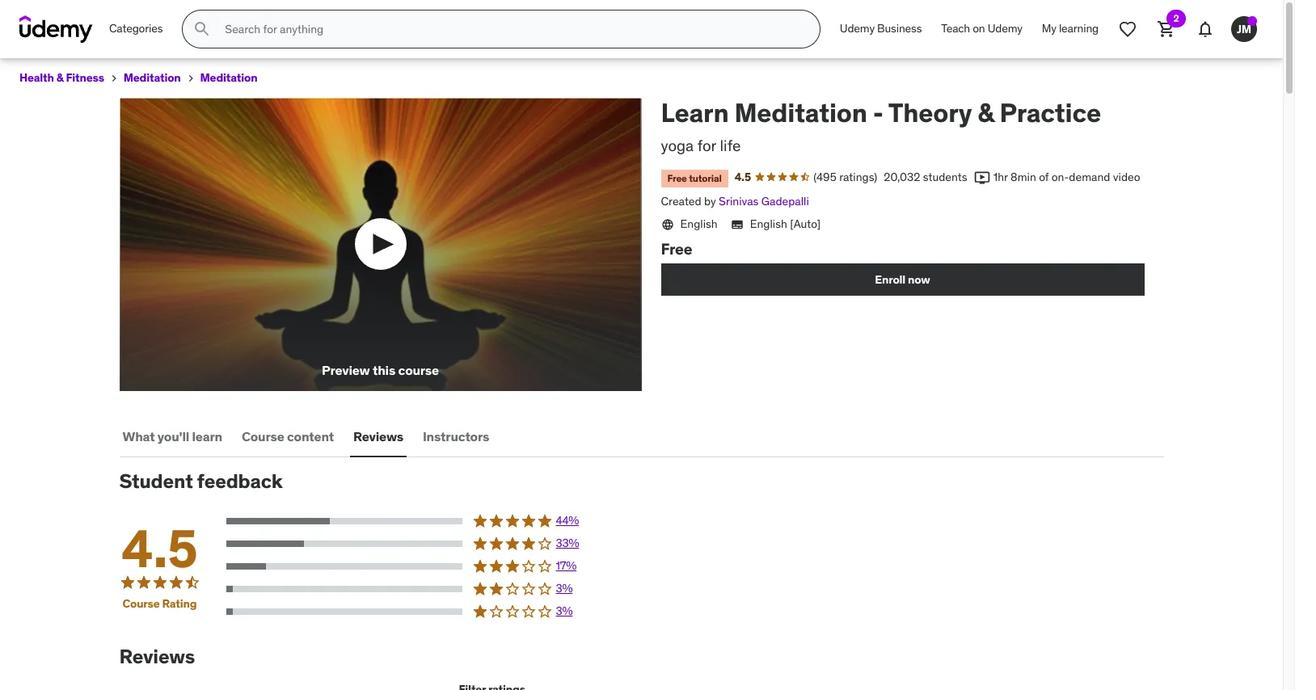 Task type: describe. For each thing, give the bounding box(es) containing it.
course content button
[[239, 417, 337, 456]]

44%
[[556, 514, 579, 528]]

2 meditation link from the left
[[200, 68, 257, 88]]

Search for anything text field
[[222, 15, 800, 43]]

xsmall image
[[107, 72, 120, 85]]

notifications image
[[1196, 19, 1215, 39]]

submit search image
[[193, 19, 212, 39]]

2 link
[[1147, 10, 1186, 49]]

english [auto]
[[750, 217, 821, 231]]

created
[[661, 194, 702, 209]]

video
[[1113, 170, 1141, 184]]

by
[[704, 194, 716, 209]]

udemy business link
[[830, 10, 932, 49]]

0 vertical spatial 4.5
[[735, 170, 751, 184]]

students
[[923, 170, 968, 184]]

instructors button
[[420, 417, 493, 456]]

learn
[[661, 96, 729, 129]]

course
[[398, 362, 439, 378]]

jm link
[[1225, 10, 1264, 49]]

course for course content
[[242, 428, 284, 444]]

english for english
[[680, 217, 718, 231]]

categories
[[109, 21, 163, 36]]

1hr
[[994, 170, 1008, 184]]

what you'll learn button
[[119, 417, 226, 456]]

demand
[[1069, 170, 1111, 184]]

1hr 8min of on-demand video
[[994, 170, 1141, 184]]

33%
[[556, 536, 579, 551]]

free tutorial
[[668, 172, 722, 184]]

shopping cart with 2 items image
[[1157, 19, 1177, 39]]

jm
[[1237, 22, 1252, 36]]

ratings)
[[839, 170, 878, 184]]

course for course rating
[[123, 596, 160, 611]]

2 3% button from the top
[[226, 604, 604, 620]]

what
[[123, 428, 155, 444]]

[auto]
[[790, 217, 821, 231]]

feedback
[[197, 469, 283, 494]]

on
[[973, 21, 985, 36]]

student feedback
[[119, 469, 283, 494]]

& inside "link"
[[56, 70, 63, 85]]

2 3% from the top
[[556, 604, 573, 619]]

(495
[[814, 170, 837, 184]]

1 vertical spatial 4.5
[[122, 516, 198, 581]]

practice
[[1000, 96, 1101, 129]]

free for free tutorial
[[668, 172, 687, 184]]

8min
[[1011, 170, 1036, 184]]

english for english [auto]
[[750, 217, 788, 231]]

udemy business
[[840, 21, 922, 36]]

17% button
[[226, 559, 604, 575]]

gadepalli
[[762, 194, 809, 209]]

20,032
[[884, 170, 921, 184]]

theory
[[889, 96, 972, 129]]

yoga
[[661, 136, 694, 155]]

1 meditation link from the left
[[124, 68, 181, 88]]

enroll now
[[875, 272, 930, 287]]

health & fitness link
[[19, 68, 104, 88]]

teach on udemy
[[942, 21, 1023, 36]]

17%
[[556, 559, 577, 573]]



Task type: locate. For each thing, give the bounding box(es) containing it.
meditation link left xsmall image
[[124, 68, 181, 88]]

udemy
[[840, 21, 875, 36], [988, 21, 1023, 36]]

0 horizontal spatial english
[[680, 217, 718, 231]]

& right "theory"
[[978, 96, 994, 129]]

srinivas
[[719, 194, 759, 209]]

learn
[[192, 428, 222, 444]]

0 vertical spatial &
[[56, 70, 63, 85]]

small image
[[974, 170, 990, 186]]

srinivas gadepalli link
[[719, 194, 809, 209]]

my learning
[[1042, 21, 1099, 36]]

health & fitness
[[19, 70, 104, 85]]

course inside button
[[242, 428, 284, 444]]

free
[[668, 172, 687, 184], [661, 240, 692, 259]]

udemy image
[[19, 15, 93, 43]]

0 horizontal spatial &
[[56, 70, 63, 85]]

1 horizontal spatial course
[[242, 428, 284, 444]]

content
[[287, 428, 334, 444]]

1 vertical spatial &
[[978, 96, 994, 129]]

1 vertical spatial reviews
[[119, 644, 195, 670]]

health
[[19, 70, 54, 85]]

0 horizontal spatial 4.5
[[122, 516, 198, 581]]

1 vertical spatial course
[[123, 596, 160, 611]]

course left "rating"
[[123, 596, 160, 611]]

life
[[720, 136, 741, 155]]

learn meditation - theory & practice yoga for life
[[661, 96, 1101, 155]]

1 horizontal spatial english
[[750, 217, 788, 231]]

meditation inside learn meditation - theory & practice yoga for life
[[735, 96, 868, 129]]

course language image
[[661, 218, 674, 231]]

44% button
[[226, 513, 604, 530]]

0 horizontal spatial reviews
[[119, 644, 195, 670]]

enroll
[[875, 272, 906, 287]]

2 udemy from the left
[[988, 21, 1023, 36]]

closed captions image
[[731, 218, 744, 231]]

1 vertical spatial free
[[661, 240, 692, 259]]

teach
[[942, 21, 970, 36]]

0 horizontal spatial meditation
[[124, 70, 181, 85]]

my
[[1042, 21, 1057, 36]]

2
[[1174, 12, 1179, 24]]

1 horizontal spatial &
[[978, 96, 994, 129]]

1 3% from the top
[[556, 582, 573, 596]]

you'll
[[158, 428, 189, 444]]

4.5
[[735, 170, 751, 184], [122, 516, 198, 581]]

student
[[119, 469, 193, 494]]

meditation link
[[124, 68, 181, 88], [200, 68, 257, 88]]

xsmall image
[[184, 72, 197, 85]]

this
[[373, 362, 396, 378]]

categories button
[[99, 10, 173, 49]]

1 english from the left
[[680, 217, 718, 231]]

meditation link right xsmall image
[[200, 68, 257, 88]]

meditation
[[124, 70, 181, 85], [200, 70, 257, 85], [735, 96, 868, 129]]

(495 ratings)
[[814, 170, 878, 184]]

free down course language icon
[[661, 240, 692, 259]]

course rating
[[123, 596, 197, 611]]

1 horizontal spatial udemy
[[988, 21, 1023, 36]]

wishlist image
[[1118, 19, 1138, 39]]

created by srinivas gadepalli
[[661, 194, 809, 209]]

0 vertical spatial reviews
[[353, 428, 404, 444]]

of
[[1039, 170, 1049, 184]]

1 vertical spatial 3% button
[[226, 604, 604, 620]]

1 horizontal spatial reviews
[[353, 428, 404, 444]]

course left content at the left bottom
[[242, 428, 284, 444]]

on-
[[1052, 170, 1069, 184]]

meditation for 1st meditation link from right
[[200, 70, 257, 85]]

what you'll learn
[[123, 428, 222, 444]]

& right health
[[56, 70, 63, 85]]

learning
[[1059, 21, 1099, 36]]

my learning link
[[1032, 10, 1109, 49]]

1 horizontal spatial 4.5
[[735, 170, 751, 184]]

preview this course button
[[119, 98, 642, 392]]

meditation right xsmall image
[[200, 70, 257, 85]]

2 english from the left
[[750, 217, 788, 231]]

fitness
[[66, 70, 104, 85]]

0 vertical spatial free
[[668, 172, 687, 184]]

20,032 students
[[884, 170, 968, 184]]

& inside learn meditation - theory & practice yoga for life
[[978, 96, 994, 129]]

rating
[[162, 596, 197, 611]]

instructors
[[423, 428, 489, 444]]

course
[[242, 428, 284, 444], [123, 596, 160, 611]]

0 horizontal spatial course
[[123, 596, 160, 611]]

reviews down course rating
[[119, 644, 195, 670]]

teach on udemy link
[[932, 10, 1032, 49]]

0 vertical spatial course
[[242, 428, 284, 444]]

3% button
[[226, 581, 604, 598], [226, 604, 604, 620]]

udemy left business
[[840, 21, 875, 36]]

now
[[908, 272, 930, 287]]

preview
[[322, 362, 370, 378]]

4.5 up course rating
[[122, 516, 198, 581]]

4.5 up srinivas
[[735, 170, 751, 184]]

english
[[680, 217, 718, 231], [750, 217, 788, 231]]

business
[[877, 21, 922, 36]]

udemy inside teach on udemy link
[[988, 21, 1023, 36]]

you have alerts image
[[1248, 16, 1257, 26]]

preview this course
[[322, 362, 439, 378]]

udemy inside udemy business 'link'
[[840, 21, 875, 36]]

meditation for first meditation link
[[124, 70, 181, 85]]

0 horizontal spatial udemy
[[840, 21, 875, 36]]

&
[[56, 70, 63, 85], [978, 96, 994, 129]]

0 vertical spatial 3%
[[556, 582, 573, 596]]

0 horizontal spatial meditation link
[[124, 68, 181, 88]]

1 vertical spatial 3%
[[556, 604, 573, 619]]

-
[[873, 96, 884, 129]]

reviews
[[353, 428, 404, 444], [119, 644, 195, 670]]

free for free
[[661, 240, 692, 259]]

0 vertical spatial 3% button
[[226, 581, 604, 598]]

udemy right 'on'
[[988, 21, 1023, 36]]

reviews inside button
[[353, 428, 404, 444]]

2 horizontal spatial meditation
[[735, 96, 868, 129]]

course content
[[242, 428, 334, 444]]

meditation up (495
[[735, 96, 868, 129]]

meditation left xsmall image
[[124, 70, 181, 85]]

1 horizontal spatial meditation
[[200, 70, 257, 85]]

tutorial
[[689, 172, 722, 184]]

reviews button
[[350, 417, 407, 456]]

enroll now button
[[661, 264, 1145, 296]]

1 horizontal spatial meditation link
[[200, 68, 257, 88]]

1 udemy from the left
[[840, 21, 875, 36]]

english down by
[[680, 217, 718, 231]]

3%
[[556, 582, 573, 596], [556, 604, 573, 619]]

english down srinivas gadepalli "link"
[[750, 217, 788, 231]]

33% button
[[226, 536, 604, 552]]

reviews down the preview this course
[[353, 428, 404, 444]]

1 3% button from the top
[[226, 581, 604, 598]]

free up created
[[668, 172, 687, 184]]

for
[[698, 136, 716, 155]]



Task type: vqa. For each thing, say whether or not it's contained in the screenshot.
the bottommost $13.99
no



